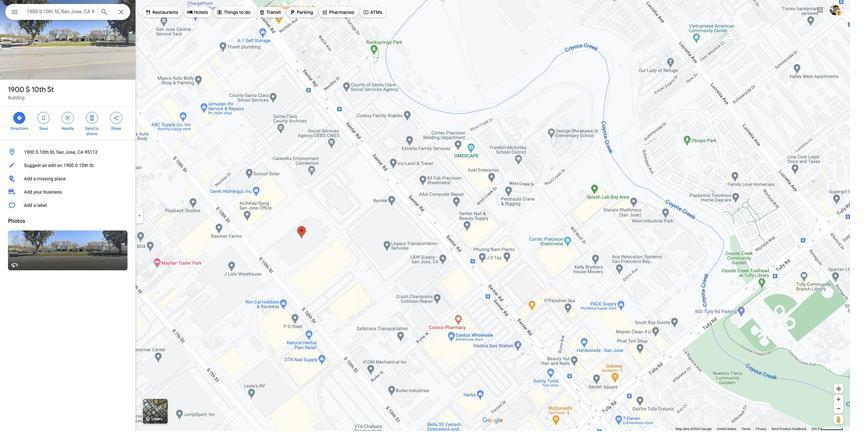Task type: describe. For each thing, give the bounding box(es) containing it.
 transit
[[259, 8, 281, 16]]


[[41, 114, 47, 122]]

feedback
[[792, 427, 807, 431]]

ca
[[77, 149, 83, 155]]

none field inside 1900 s 10th st, san jose, ca 95112 field
[[27, 8, 95, 16]]

 search field
[[5, 4, 130, 21]]

 pharmacies
[[322, 8, 354, 16]]

1900 for st
[[8, 85, 24, 94]]

1900 s 10th st main content
[[0, 0, 136, 431]]

nearby
[[61, 126, 74, 131]]

st inside 1900 s 10th st building
[[47, 85, 54, 94]]

restaurants
[[152, 9, 178, 15]]

a for missing
[[33, 176, 36, 181]]

 things to do
[[217, 8, 251, 16]]

business
[[43, 189, 62, 195]]

st,
[[50, 149, 55, 155]]

s for st,
[[36, 149, 38, 155]]

to inside  things to do
[[239, 9, 244, 15]]

collapse side panel image
[[136, 212, 143, 219]]

send to phone
[[85, 126, 99, 136]]

label
[[37, 203, 47, 208]]

san
[[56, 149, 64, 155]]


[[11, 7, 19, 17]]

s for st
[[26, 85, 30, 94]]

privacy
[[756, 427, 767, 431]]


[[65, 114, 71, 122]]

parking
[[297, 9, 313, 15]]

layers
[[152, 417, 162, 421]]


[[259, 8, 265, 16]]

send for send product feedback
[[772, 427, 779, 431]]

footer inside google maps element
[[676, 427, 812, 431]]

add a label button
[[0, 199, 136, 212]]

show street view coverage image
[[834, 415, 844, 425]]

200 ft button
[[812, 427, 843, 431]]

actions for 1900 s 10th st region
[[0, 107, 136, 140]]

10th for st
[[32, 85, 46, 94]]

ft
[[818, 427, 820, 431]]

pharmacies
[[329, 9, 354, 15]]

show your location image
[[836, 386, 842, 392]]

zoom out image
[[836, 406, 841, 411]]

states
[[727, 427, 737, 431]]

add for add a label
[[24, 203, 32, 208]]

200
[[812, 427, 817, 431]]

1900 inside button
[[63, 163, 74, 168]]

united states button
[[717, 427, 737, 431]]

10th inside button
[[79, 163, 88, 168]]

suggest an edit on 1900 s 10th st button
[[0, 159, 136, 172]]

map
[[676, 427, 682, 431]]

google
[[701, 427, 712, 431]]

add your business link
[[0, 185, 136, 199]]

1900 for st,
[[24, 149, 34, 155]]

directions
[[10, 126, 28, 131]]

things
[[224, 9, 238, 15]]

on
[[57, 163, 62, 168]]

map data ©2023 google
[[676, 427, 712, 431]]

1900 s 10th st, san jose, ca 95112 button
[[0, 145, 136, 159]]


[[187, 8, 193, 16]]



Task type: vqa. For each thing, say whether or not it's contained in the screenshot.


Task type: locate. For each thing, give the bounding box(es) containing it.

[[145, 8, 151, 16]]

s
[[26, 85, 30, 94], [36, 149, 38, 155], [75, 163, 78, 168]]

save
[[39, 126, 48, 131]]

1 horizontal spatial to
[[239, 9, 244, 15]]

©2023
[[691, 427, 701, 431]]

send left the product
[[772, 427, 779, 431]]

add left label
[[24, 203, 32, 208]]

200 ft
[[812, 427, 820, 431]]

1 vertical spatial to
[[95, 126, 99, 131]]

add a missing place
[[24, 176, 66, 181]]

building
[[8, 95, 25, 100]]

footer
[[676, 427, 812, 431]]

your
[[33, 189, 42, 195]]

1 vertical spatial st
[[89, 163, 94, 168]]

1 horizontal spatial s
[[36, 149, 38, 155]]

1900 s 10th st building
[[8, 85, 54, 100]]


[[363, 8, 369, 16]]

0 vertical spatial s
[[26, 85, 30, 94]]

 restaurants
[[145, 8, 178, 16]]


[[16, 114, 22, 122]]

product
[[780, 427, 792, 431]]

to left do
[[239, 9, 244, 15]]

data
[[683, 427, 690, 431]]

add for add a missing place
[[24, 176, 32, 181]]

1 vertical spatial add
[[24, 189, 32, 195]]


[[217, 8, 223, 16]]


[[113, 114, 119, 122]]

google maps element
[[0, 0, 850, 431]]

suggest
[[24, 163, 41, 168]]

0 vertical spatial a
[[33, 176, 36, 181]]

send inside send to phone
[[85, 126, 94, 131]]


[[89, 114, 95, 122]]

95112
[[85, 149, 98, 155]]

add left your
[[24, 189, 32, 195]]

1 a from the top
[[33, 176, 36, 181]]

add down suggest
[[24, 176, 32, 181]]

an
[[42, 163, 47, 168]]

phone
[[86, 132, 97, 136]]

1 vertical spatial send
[[772, 427, 779, 431]]

add
[[24, 176, 32, 181], [24, 189, 32, 195], [24, 203, 32, 208]]

to
[[239, 9, 244, 15], [95, 126, 99, 131]]

add a missing place button
[[0, 172, 136, 185]]

10th up  on the top left of the page
[[32, 85, 46, 94]]

jose,
[[65, 149, 76, 155]]

share
[[111, 126, 121, 131]]

terms
[[742, 427, 751, 431]]

1900 right on
[[63, 163, 74, 168]]

edit
[[48, 163, 56, 168]]

2 a from the top
[[33, 203, 36, 208]]

st inside suggest an edit on 1900 s 10th st button
[[89, 163, 94, 168]]

united
[[717, 427, 726, 431]]

2 vertical spatial 10th
[[79, 163, 88, 168]]

1 vertical spatial 10th
[[39, 149, 49, 155]]

footer containing map data ©2023 google
[[676, 427, 812, 431]]

1900 inside button
[[24, 149, 34, 155]]

place
[[54, 176, 66, 181]]

1900 S 10th St, San Jose, CA 95112 field
[[5, 4, 130, 20]]

send for send to phone
[[85, 126, 94, 131]]

0 vertical spatial 10th
[[32, 85, 46, 94]]

terms button
[[742, 427, 751, 431]]

0 horizontal spatial send
[[85, 126, 94, 131]]

None field
[[27, 8, 95, 16]]

0 horizontal spatial st
[[47, 85, 54, 94]]

1 vertical spatial 1900
[[24, 149, 34, 155]]

2 vertical spatial s
[[75, 163, 78, 168]]

suggest an edit on 1900 s 10th st
[[24, 163, 94, 168]]

1 add from the top
[[24, 176, 32, 181]]

2 vertical spatial add
[[24, 203, 32, 208]]

s inside 1900 s 10th st, san jose, ca 95112 button
[[36, 149, 38, 155]]

1900 up suggest
[[24, 149, 34, 155]]

10th inside button
[[39, 149, 49, 155]]

a left label
[[33, 203, 36, 208]]


[[290, 8, 296, 16]]

st
[[47, 85, 54, 94], [89, 163, 94, 168]]

0 horizontal spatial s
[[26, 85, 30, 94]]

0 vertical spatial send
[[85, 126, 94, 131]]

0 vertical spatial add
[[24, 176, 32, 181]]

add your business
[[24, 189, 62, 195]]

1 vertical spatial a
[[33, 203, 36, 208]]

1900
[[8, 85, 24, 94], [24, 149, 34, 155], [63, 163, 74, 168]]

10th left st, at the top left
[[39, 149, 49, 155]]

send up phone on the left of page
[[85, 126, 94, 131]]

privacy button
[[756, 427, 767, 431]]


[[322, 8, 328, 16]]

 parking
[[290, 8, 313, 16]]

send
[[85, 126, 94, 131], [772, 427, 779, 431]]

send product feedback
[[772, 427, 807, 431]]

10th for st,
[[39, 149, 49, 155]]

3 add from the top
[[24, 203, 32, 208]]

add a label
[[24, 203, 47, 208]]

send inside 'button'
[[772, 427, 779, 431]]

10th down ca
[[79, 163, 88, 168]]

0 vertical spatial st
[[47, 85, 54, 94]]

do
[[245, 9, 251, 15]]

a for label
[[33, 203, 36, 208]]

1 vertical spatial s
[[36, 149, 38, 155]]

transit
[[266, 9, 281, 15]]

1 horizontal spatial st
[[89, 163, 94, 168]]

to inside send to phone
[[95, 126, 99, 131]]

1 horizontal spatial send
[[772, 427, 779, 431]]

 hotels
[[187, 8, 208, 16]]

missing
[[37, 176, 53, 181]]

photos
[[8, 218, 25, 225]]

0 horizontal spatial to
[[95, 126, 99, 131]]

zoom in image
[[836, 397, 841, 402]]

2 horizontal spatial s
[[75, 163, 78, 168]]

hotels
[[194, 9, 208, 15]]

s inside suggest an edit on 1900 s 10th st button
[[75, 163, 78, 168]]

send product feedback button
[[772, 427, 807, 431]]

 atms
[[363, 8, 382, 16]]

1900 inside 1900 s 10th st building
[[8, 85, 24, 94]]

0 vertical spatial to
[[239, 9, 244, 15]]

2 add from the top
[[24, 189, 32, 195]]

0 vertical spatial 1900
[[8, 85, 24, 94]]

a
[[33, 176, 36, 181], [33, 203, 36, 208]]

united states
[[717, 427, 737, 431]]

atms
[[370, 9, 382, 15]]

1900 s 10th st, san jose, ca 95112
[[24, 149, 98, 155]]

10th
[[32, 85, 46, 94], [39, 149, 49, 155], [79, 163, 88, 168]]

1900 up the "building"
[[8, 85, 24, 94]]

add for add your business
[[24, 189, 32, 195]]

a left 'missing'
[[33, 176, 36, 181]]

to up phone on the left of page
[[95, 126, 99, 131]]

10th inside 1900 s 10th st building
[[32, 85, 46, 94]]

s inside 1900 s 10th st building
[[26, 85, 30, 94]]

 button
[[5, 4, 24, 21]]

2 vertical spatial 1900
[[63, 163, 74, 168]]



